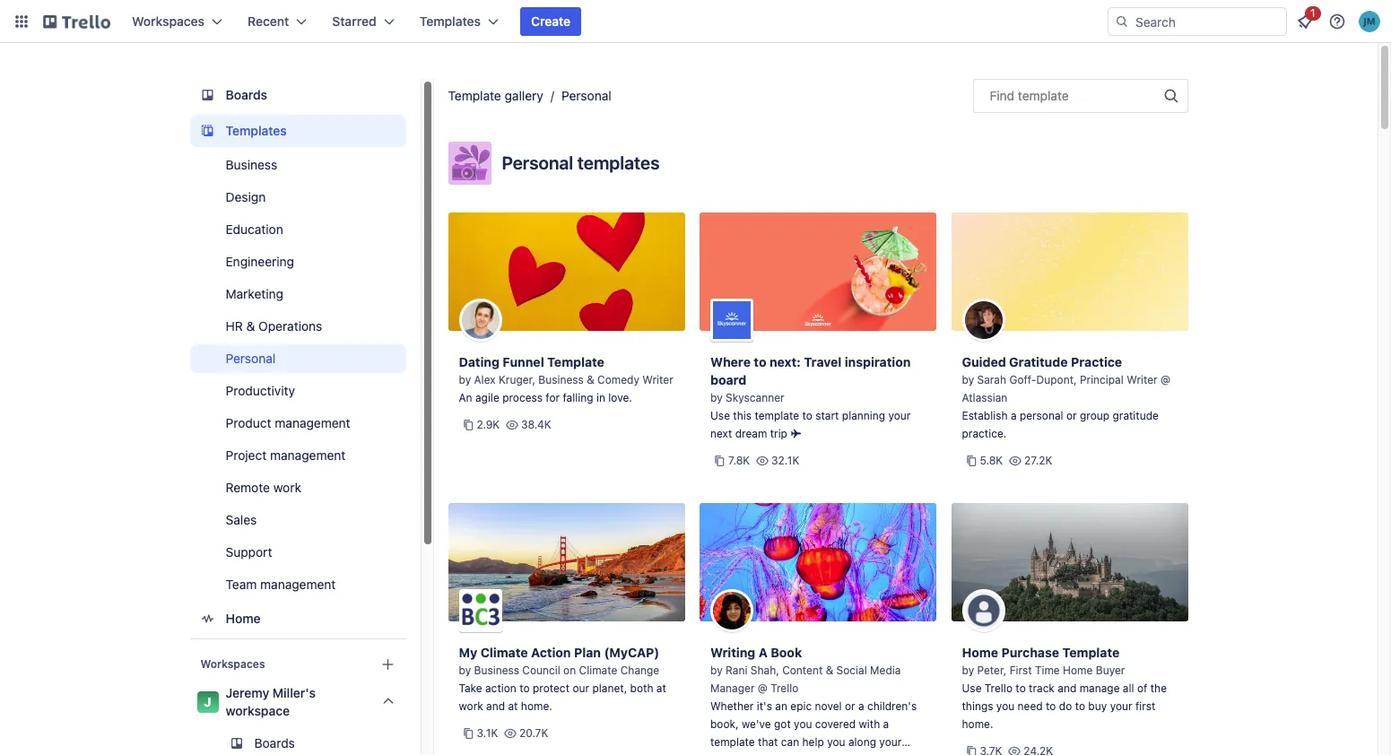Task type: describe. For each thing, give the bounding box(es) containing it.
management for project management
[[270, 448, 346, 463]]

board
[[710, 372, 747, 387]]

to left 'do'
[[1046, 700, 1056, 713]]

council
[[522, 664, 560, 677]]

gratitude
[[1009, 354, 1068, 370]]

your inside home purchase template by peter, first time home buyer use trello to track and manage all of the things you need to do  to buy your first home.
[[1110, 700, 1132, 713]]

buyer
[[1096, 664, 1125, 677]]

action
[[531, 645, 571, 660]]

sarah goff-dupont, principal writer @ atlassian image
[[962, 299, 1005, 342]]

dream
[[735, 427, 767, 440]]

2 boards link from the top
[[190, 729, 406, 755]]

book,
[[710, 718, 739, 731]]

skyscanner
[[726, 391, 784, 405]]

remote work
[[226, 480, 301, 495]]

my
[[459, 645, 477, 660]]

@ inside guided gratitude practice by sarah goff-dupont, principal writer @ atlassian establish a personal or group gratitude practice.
[[1161, 373, 1171, 387]]

workspaces inside dropdown button
[[132, 13, 205, 29]]

covered
[[815, 718, 856, 731]]

dating
[[459, 354, 499, 370]]

3.1k
[[477, 727, 498, 740]]

1 horizontal spatial at
[[656, 682, 666, 695]]

0 horizontal spatial a
[[858, 700, 864, 713]]

take
[[459, 682, 482, 695]]

0 horizontal spatial &
[[246, 318, 255, 334]]

by for guided
[[962, 373, 974, 387]]

template inside field
[[1018, 88, 1069, 103]]

practice.
[[962, 427, 1007, 440]]

1 boards link from the top
[[190, 79, 406, 111]]

time
[[1035, 664, 1060, 677]]

product
[[226, 415, 271, 431]]

whether
[[710, 700, 754, 713]]

create
[[531, 13, 571, 29]]

writer inside guided gratitude practice by sarah goff-dupont, principal writer @ atlassian establish a personal or group gratitude practice.
[[1127, 373, 1158, 387]]

that
[[758, 736, 778, 749]]

epic
[[790, 700, 812, 713]]

templates inside popup button
[[420, 13, 481, 29]]

next:
[[770, 354, 801, 370]]

management for team management
[[260, 577, 336, 592]]

remote work link
[[190, 474, 406, 502]]

product management link
[[190, 409, 406, 438]]

both
[[630, 682, 653, 695]]

marketing link
[[190, 280, 406, 309]]

start
[[816, 409, 839, 422]]

template for dating
[[547, 354, 605, 370]]

purchase
[[1001, 645, 1059, 660]]

planet,
[[592, 682, 627, 695]]

1 vertical spatial boards
[[254, 736, 295, 751]]

use inside where to next: travel inspiration board by skyscanner use this template to start planning your next dream trip ✈️
[[710, 409, 730, 422]]

by for home
[[962, 664, 974, 677]]

peter,
[[977, 664, 1007, 677]]

you inside home purchase template by peter, first time home buyer use trello to track and manage all of the things you need to do  to buy your first home.
[[996, 700, 1015, 713]]

comedy
[[597, 373, 639, 387]]

funnel
[[503, 354, 544, 370]]

workspaces button
[[121, 7, 233, 36]]

primary element
[[0, 0, 1391, 43]]

trello inside writing a book by rani shah, content & social media manager @ trello whether it's an epic novel or a children's book, we've got you covered with a template that can help you along your literary journey.
[[771, 682, 799, 695]]

in
[[596, 391, 605, 405]]

travel
[[804, 354, 842, 370]]

personal templates
[[502, 152, 660, 173]]

rani shah, content & social media manager @ trello image
[[710, 589, 753, 632]]

templates button
[[409, 7, 510, 36]]

personal icon image
[[448, 142, 491, 185]]

use inside home purchase template by peter, first time home buyer use trello to track and manage all of the things you need to do  to buy your first home.
[[962, 682, 982, 695]]

home for home
[[226, 611, 261, 626]]

recent button
[[237, 7, 318, 36]]

1 horizontal spatial you
[[827, 736, 845, 749]]

a inside guided gratitude practice by sarah goff-dupont, principal writer @ atlassian establish a personal or group gratitude practice.
[[1011, 409, 1017, 422]]

we've
[[742, 718, 771, 731]]

the
[[1151, 682, 1167, 695]]

starred
[[332, 13, 376, 29]]

guided
[[962, 354, 1006, 370]]

1 vertical spatial at
[[508, 700, 518, 713]]

home. inside home purchase template by peter, first time home buyer use trello to track and manage all of the things you need to do  to buy your first home.
[[962, 718, 993, 731]]

things
[[962, 700, 993, 713]]

buy
[[1088, 700, 1107, 713]]

trello inside home purchase template by peter, first time home buyer use trello to track and manage all of the things you need to do  to buy your first home.
[[985, 682, 1013, 695]]

productivity link
[[190, 377, 406, 405]]

to left start
[[802, 409, 812, 422]]

hr & operations
[[226, 318, 322, 334]]

7.8k
[[728, 454, 750, 467]]

workspace
[[226, 703, 290, 718]]

home. inside my climate action plan (mycap) by business council on climate change take action to protect our planet, both at work and at home.
[[521, 700, 552, 713]]

an
[[459, 391, 472, 405]]

children's
[[867, 700, 917, 713]]

& for dating
[[587, 373, 594, 387]]

next
[[710, 427, 732, 440]]

template board image
[[197, 120, 218, 142]]

dating funnel template by alex kruger, business & comedy writer an agile process for falling in love.
[[459, 354, 673, 405]]

1 notification image
[[1294, 11, 1316, 32]]

starred button
[[321, 7, 405, 36]]

establish
[[962, 409, 1008, 422]]

find
[[990, 88, 1015, 103]]

marketing
[[226, 286, 283, 301]]

2 vertical spatial personal
[[226, 351, 276, 366]]

content
[[782, 664, 823, 677]]

business council on climate change image
[[459, 589, 502, 632]]

practice
[[1071, 354, 1122, 370]]

sarah
[[977, 373, 1006, 387]]

gratitude
[[1113, 409, 1159, 422]]

(mycap)
[[604, 645, 660, 660]]

create a workspace image
[[377, 654, 399, 675]]

inspiration
[[845, 354, 911, 370]]

principal
[[1080, 373, 1124, 387]]

by inside where to next: travel inspiration board by skyscanner use this template to start planning your next dream trip ✈️
[[710, 391, 723, 405]]

atlassian
[[962, 391, 1008, 405]]

back to home image
[[43, 7, 110, 36]]

remote
[[226, 480, 270, 495]]

productivity
[[226, 383, 295, 398]]

template gallery
[[448, 88, 543, 103]]

writing a book by rani shah, content & social media manager @ trello whether it's an epic novel or a children's book, we've got you covered with a template that can help you along your literary journey.
[[710, 645, 917, 755]]



Task type: vqa. For each thing, say whether or not it's contained in the screenshot.
Nov at the left top of page
no



Task type: locate. For each thing, give the bounding box(es) containing it.
board image
[[197, 84, 218, 106]]

templates right template board image
[[226, 123, 287, 138]]

2 vertical spatial template
[[1062, 645, 1120, 660]]

0 vertical spatial template
[[448, 88, 501, 103]]

alex kruger, business & comedy writer image
[[459, 299, 502, 342]]

use up things
[[962, 682, 982, 695]]

business
[[226, 157, 277, 172], [538, 373, 584, 387], [474, 664, 519, 677]]

1 horizontal spatial and
[[1058, 682, 1077, 695]]

management down support link
[[260, 577, 336, 592]]

Search field
[[1129, 8, 1286, 35]]

skyscanner image
[[710, 299, 753, 342]]

hr
[[226, 318, 243, 334]]

1 horizontal spatial &
[[587, 373, 594, 387]]

@
[[1161, 373, 1171, 387], [758, 682, 768, 695]]

peter, first time home buyer image
[[962, 589, 1005, 632]]

alex
[[474, 373, 496, 387]]

1 vertical spatial and
[[486, 700, 505, 713]]

business up the for
[[538, 373, 584, 387]]

1 vertical spatial use
[[962, 682, 982, 695]]

a right with
[[883, 718, 889, 731]]

0 vertical spatial use
[[710, 409, 730, 422]]

1 horizontal spatial or
[[1066, 409, 1077, 422]]

to down first
[[1016, 682, 1026, 695]]

1 trello from the left
[[771, 682, 799, 695]]

to left next:
[[754, 354, 767, 370]]

personal right personal icon
[[502, 152, 573, 173]]

1 horizontal spatial work
[[459, 700, 483, 713]]

personal for personal templates
[[502, 152, 573, 173]]

management down productivity link
[[275, 415, 350, 431]]

by for dating
[[459, 373, 471, 387]]

and inside home purchase template by peter, first time home buyer use trello to track and manage all of the things you need to do  to buy your first home.
[[1058, 682, 1077, 695]]

by down board in the right of the page
[[710, 391, 723, 405]]

template
[[448, 88, 501, 103], [547, 354, 605, 370], [1062, 645, 1120, 660]]

guided gratitude practice by sarah goff-dupont, principal writer @ atlassian establish a personal or group gratitude practice.
[[962, 354, 1171, 440]]

change
[[620, 664, 659, 677]]

with
[[859, 718, 880, 731]]

project
[[226, 448, 267, 463]]

@ inside writing a book by rani shah, content & social media manager @ trello whether it's an epic novel or a children's book, we've got you covered with a template that can help you along your literary journey.
[[758, 682, 768, 695]]

home.
[[521, 700, 552, 713], [962, 718, 993, 731]]

search image
[[1115, 14, 1129, 29]]

and
[[1058, 682, 1077, 695], [486, 700, 505, 713]]

2 horizontal spatial &
[[826, 664, 834, 677]]

2 vertical spatial home
[[1063, 664, 1093, 677]]

1 writer from the left
[[642, 373, 673, 387]]

home. down things
[[962, 718, 993, 731]]

education link
[[190, 215, 406, 244]]

a up with
[[858, 700, 864, 713]]

1 horizontal spatial templates
[[420, 13, 481, 29]]

2 vertical spatial your
[[879, 736, 902, 749]]

0 horizontal spatial trello
[[771, 682, 799, 695]]

home for home purchase template by peter, first time home buyer use trello to track and manage all of the things you need to do  to buy your first home.
[[962, 645, 998, 660]]

personal right "gallery"
[[561, 88, 611, 103]]

0 vertical spatial @
[[1161, 373, 1171, 387]]

1 horizontal spatial personal link
[[561, 88, 611, 103]]

your down with
[[879, 736, 902, 749]]

2 horizontal spatial a
[[1011, 409, 1017, 422]]

template left "gallery"
[[448, 88, 501, 103]]

2 writer from the left
[[1127, 373, 1158, 387]]

& inside 'dating funnel template by alex kruger, business & comedy writer an agile process for falling in love.'
[[587, 373, 594, 387]]

1 vertical spatial boards link
[[190, 729, 406, 755]]

32.1k
[[771, 454, 800, 467]]

work down 'project management'
[[273, 480, 301, 495]]

boards
[[226, 87, 267, 102], [254, 736, 295, 751]]

business inside 'dating funnel template by alex kruger, business & comedy writer an agile process for falling in love.'
[[538, 373, 584, 387]]

work inside my climate action plan (mycap) by business council on climate change take action to protect our planet, both at work and at home.
[[459, 700, 483, 713]]

& up "falling"
[[587, 373, 594, 387]]

and inside my climate action plan (mycap) by business council on climate change take action to protect our planet, both at work and at home.
[[486, 700, 505, 713]]

1 horizontal spatial @
[[1161, 373, 1171, 387]]

templates
[[577, 152, 660, 173]]

0 vertical spatial climate
[[481, 645, 528, 660]]

by left peter,
[[962, 664, 974, 677]]

template inside home purchase template by peter, first time home buyer use trello to track and manage all of the things you need to do  to buy your first home.
[[1062, 645, 1120, 660]]

by inside home purchase template by peter, first time home buyer use trello to track and manage all of the things you need to do  to buy your first home.
[[962, 664, 974, 677]]

2.9k
[[477, 418, 500, 431]]

1 vertical spatial management
[[270, 448, 346, 463]]

jeremy miller (jeremymiller198) image
[[1359, 11, 1380, 32]]

recent
[[248, 13, 289, 29]]

operations
[[258, 318, 322, 334]]

climate down plan
[[579, 664, 617, 677]]

business for dating
[[538, 373, 584, 387]]

business link
[[190, 151, 406, 179]]

0 vertical spatial management
[[275, 415, 350, 431]]

by inside writing a book by rani shah, content & social media manager @ trello whether it's an epic novel or a children's book, we've got you covered with a template that can help you along your literary journey.
[[710, 664, 723, 677]]

you down covered at the bottom
[[827, 736, 845, 749]]

by inside guided gratitude practice by sarah goff-dupont, principal writer @ atlassian establish a personal or group gratitude practice.
[[962, 373, 974, 387]]

by left rani
[[710, 664, 723, 677]]

1 vertical spatial home
[[962, 645, 998, 660]]

love.
[[608, 391, 632, 405]]

0 vertical spatial templates
[[420, 13, 481, 29]]

along
[[848, 736, 876, 749]]

or inside writing a book by rani shah, content & social media manager @ trello whether it's an epic novel or a children's book, we've got you covered with a template that can help you along your literary journey.
[[845, 700, 855, 713]]

can
[[781, 736, 799, 749]]

business up the design
[[226, 157, 277, 172]]

0 horizontal spatial use
[[710, 409, 730, 422]]

goff-
[[1009, 373, 1036, 387]]

0 horizontal spatial @
[[758, 682, 768, 695]]

your
[[888, 409, 911, 422], [1110, 700, 1132, 713], [879, 736, 902, 749]]

or left group
[[1066, 409, 1077, 422]]

0 horizontal spatial home
[[226, 611, 261, 626]]

where to next: travel inspiration board by skyscanner use this template to start planning your next dream trip ✈️
[[710, 354, 911, 440]]

personal link up productivity link
[[190, 344, 406, 373]]

0 vertical spatial personal link
[[561, 88, 611, 103]]

2 horizontal spatial business
[[538, 373, 584, 387]]

personal for personal link to the top
[[561, 88, 611, 103]]

boards right board icon
[[226, 87, 267, 102]]

project management link
[[190, 441, 406, 470]]

& left social
[[826, 664, 834, 677]]

boards link down jeremy miller's workspace on the bottom left of the page
[[190, 729, 406, 755]]

5.8k
[[980, 454, 1003, 467]]

at right both
[[656, 682, 666, 695]]

business for my
[[474, 664, 519, 677]]

or right novel
[[845, 700, 855, 713]]

writing
[[710, 645, 756, 660]]

action
[[485, 682, 516, 695]]

0 vertical spatial template
[[1018, 88, 1069, 103]]

a left personal on the bottom right of page
[[1011, 409, 1017, 422]]

home image
[[197, 608, 218, 630]]

1 horizontal spatial use
[[962, 682, 982, 695]]

template inside where to next: travel inspiration board by skyscanner use this template to start planning your next dream trip ✈️
[[755, 409, 799, 422]]

boards down workspace
[[254, 736, 295, 751]]

& right hr on the left
[[246, 318, 255, 334]]

38.4k
[[521, 418, 551, 431]]

0 horizontal spatial and
[[486, 700, 505, 713]]

you left need
[[996, 700, 1015, 713]]

use up next
[[710, 409, 730, 422]]

or inside guided gratitude practice by sarah goff-dupont, principal writer @ atlassian establish a personal or group gratitude practice.
[[1066, 409, 1077, 422]]

0 horizontal spatial at
[[508, 700, 518, 713]]

0 vertical spatial business
[[226, 157, 277, 172]]

1 vertical spatial personal link
[[190, 344, 406, 373]]

2 horizontal spatial template
[[1062, 645, 1120, 660]]

writer right comedy
[[642, 373, 673, 387]]

template up literary
[[710, 736, 755, 749]]

by up an
[[459, 373, 471, 387]]

27.2k
[[1024, 454, 1052, 467]]

0 vertical spatial boards
[[226, 87, 267, 102]]

templates right starred popup button
[[420, 13, 481, 29]]

0 vertical spatial you
[[996, 700, 1015, 713]]

0 vertical spatial boards link
[[190, 79, 406, 111]]

climate up action
[[481, 645, 528, 660]]

@ right principal
[[1161, 373, 1171, 387]]

literary
[[710, 753, 746, 755]]

templates link
[[190, 115, 406, 147]]

template inside 'dating funnel template by alex kruger, business & comedy writer an agile process for falling in love.'
[[547, 354, 605, 370]]

boards link up 'templates' link
[[190, 79, 406, 111]]

0 horizontal spatial you
[[794, 718, 812, 731]]

0 vertical spatial home
[[226, 611, 261, 626]]

1 vertical spatial a
[[858, 700, 864, 713]]

personal up productivity
[[226, 351, 276, 366]]

2 vertical spatial business
[[474, 664, 519, 677]]

1 vertical spatial personal
[[502, 152, 573, 173]]

by down my
[[459, 664, 471, 677]]

at down action
[[508, 700, 518, 713]]

home. down protect
[[521, 700, 552, 713]]

template
[[1018, 88, 1069, 103], [755, 409, 799, 422], [710, 736, 755, 749]]

0 horizontal spatial or
[[845, 700, 855, 713]]

1 horizontal spatial business
[[474, 664, 519, 677]]

0 horizontal spatial personal link
[[190, 344, 406, 373]]

0 vertical spatial workspaces
[[132, 13, 205, 29]]

workspaces up jeremy
[[200, 657, 265, 671]]

1 vertical spatial @
[[758, 682, 768, 695]]

1 vertical spatial template
[[547, 354, 605, 370]]

management for product management
[[275, 415, 350, 431]]

2 vertical spatial a
[[883, 718, 889, 731]]

business inside my climate action plan (mycap) by business council on climate change take action to protect our planet, both at work and at home.
[[474, 664, 519, 677]]

0 vertical spatial at
[[656, 682, 666, 695]]

0 vertical spatial or
[[1066, 409, 1077, 422]]

workspaces
[[132, 13, 205, 29], [200, 657, 265, 671]]

by left the sarah
[[962, 373, 974, 387]]

use
[[710, 409, 730, 422], [962, 682, 982, 695]]

template up trip
[[755, 409, 799, 422]]

0 vertical spatial a
[[1011, 409, 1017, 422]]

2 horizontal spatial home
[[1063, 664, 1093, 677]]

0 horizontal spatial writer
[[642, 373, 673, 387]]

by inside 'dating funnel template by alex kruger, business & comedy writer an agile process for falling in love.'
[[459, 373, 471, 387]]

and down action
[[486, 700, 505, 713]]

jeremy miller's workspace
[[226, 685, 316, 718]]

1 vertical spatial home.
[[962, 718, 993, 731]]

gallery
[[505, 88, 543, 103]]

Find template field
[[973, 79, 1188, 113]]

for
[[546, 391, 560, 405]]

template for home
[[1062, 645, 1120, 660]]

personal
[[1020, 409, 1063, 422]]

to inside my climate action plan (mycap) by business council on climate change take action to protect our planet, both at work and at home.
[[520, 682, 530, 695]]

work
[[273, 480, 301, 495], [459, 700, 483, 713]]

it's
[[757, 700, 772, 713]]

1 vertical spatial or
[[845, 700, 855, 713]]

✈️
[[790, 427, 801, 440]]

1 horizontal spatial home.
[[962, 718, 993, 731]]

home purchase template by peter, first time home buyer use trello to track and manage all of the things you need to do  to buy your first home.
[[962, 645, 1167, 731]]

writer inside 'dating funnel template by alex kruger, business & comedy writer an agile process for falling in love.'
[[642, 373, 673, 387]]

1 vertical spatial business
[[538, 373, 584, 387]]

writer up gratitude in the right of the page
[[1127, 373, 1158, 387]]

0 vertical spatial home.
[[521, 700, 552, 713]]

process
[[502, 391, 543, 405]]

1 horizontal spatial home
[[962, 645, 998, 660]]

by for writing
[[710, 664, 723, 677]]

sales link
[[190, 506, 406, 535]]

0 vertical spatial and
[[1058, 682, 1077, 695]]

trello up an
[[771, 682, 799, 695]]

0 horizontal spatial climate
[[481, 645, 528, 660]]

0 horizontal spatial templates
[[226, 123, 287, 138]]

engineering link
[[190, 248, 406, 276]]

all
[[1123, 682, 1134, 695]]

0 horizontal spatial template
[[448, 88, 501, 103]]

0 vertical spatial personal
[[561, 88, 611, 103]]

media
[[870, 664, 901, 677]]

project management
[[226, 448, 346, 463]]

1 vertical spatial workspaces
[[200, 657, 265, 671]]

work down the take
[[459, 700, 483, 713]]

2 trello from the left
[[985, 682, 1013, 695]]

1 vertical spatial templates
[[226, 123, 287, 138]]

0 vertical spatial your
[[888, 409, 911, 422]]

jeremy
[[226, 685, 269, 701]]

your down the all at the bottom right of page
[[1110, 700, 1132, 713]]

home up the manage
[[1063, 664, 1093, 677]]

plan
[[574, 645, 601, 660]]

2 vertical spatial template
[[710, 736, 755, 749]]

1 vertical spatial you
[[794, 718, 812, 731]]

by inside my climate action plan (mycap) by business council on climate change take action to protect our planet, both at work and at home.
[[459, 664, 471, 677]]

trello down peter,
[[985, 682, 1013, 695]]

agile
[[475, 391, 499, 405]]

2 vertical spatial &
[[826, 664, 834, 677]]

engineering
[[226, 254, 294, 269]]

shah,
[[751, 664, 779, 677]]

to right action
[[520, 682, 530, 695]]

1 vertical spatial work
[[459, 700, 483, 713]]

find template
[[990, 88, 1069, 103]]

planning
[[842, 409, 885, 422]]

&
[[246, 318, 255, 334], [587, 373, 594, 387], [826, 664, 834, 677]]

open information menu image
[[1328, 13, 1346, 30]]

this
[[733, 409, 752, 422]]

team
[[226, 577, 257, 592]]

1 horizontal spatial a
[[883, 718, 889, 731]]

0 vertical spatial &
[[246, 318, 255, 334]]

you down epic
[[794, 718, 812, 731]]

home down team
[[226, 611, 261, 626]]

novel
[[815, 700, 842, 713]]

1 vertical spatial &
[[587, 373, 594, 387]]

template up "falling"
[[547, 354, 605, 370]]

home up peter,
[[962, 645, 998, 660]]

and up 'do'
[[1058, 682, 1077, 695]]

20.7k
[[519, 727, 548, 740]]

1 vertical spatial your
[[1110, 700, 1132, 713]]

2 vertical spatial you
[[827, 736, 845, 749]]

sales
[[226, 512, 257, 527]]

& for writing
[[826, 664, 834, 677]]

management down the product management link
[[270, 448, 346, 463]]

track
[[1029, 682, 1055, 695]]

template up buyer
[[1062, 645, 1120, 660]]

j
[[204, 694, 211, 710]]

business up action
[[474, 664, 519, 677]]

1 vertical spatial template
[[755, 409, 799, 422]]

or
[[1066, 409, 1077, 422], [845, 700, 855, 713]]

management
[[275, 415, 350, 431], [270, 448, 346, 463], [260, 577, 336, 592]]

template inside writing a book by rani shah, content & social media manager @ trello whether it's an epic novel or a children's book, we've got you covered with a template that can help you along your literary journey.
[[710, 736, 755, 749]]

1 horizontal spatial writer
[[1127, 373, 1158, 387]]

product management
[[226, 415, 350, 431]]

0 horizontal spatial business
[[226, 157, 277, 172]]

your inside writing a book by rani shah, content & social media manager @ trello whether it's an epic novel or a children's book, we've got you covered with a template that can help you along your literary journey.
[[879, 736, 902, 749]]

support
[[226, 544, 272, 560]]

of
[[1137, 682, 1148, 695]]

education
[[226, 222, 283, 237]]

2 vertical spatial management
[[260, 577, 336, 592]]

1 horizontal spatial climate
[[579, 664, 617, 677]]

0 horizontal spatial work
[[273, 480, 301, 495]]

your inside where to next: travel inspiration board by skyscanner use this template to start planning your next dream trip ✈️
[[888, 409, 911, 422]]

0 vertical spatial work
[[273, 480, 301, 495]]

to right 'do'
[[1075, 700, 1085, 713]]

trello
[[771, 682, 799, 695], [985, 682, 1013, 695]]

2 horizontal spatial you
[[996, 700, 1015, 713]]

1 horizontal spatial template
[[547, 354, 605, 370]]

miller's
[[273, 685, 316, 701]]

0 horizontal spatial home.
[[521, 700, 552, 713]]

1 vertical spatial climate
[[579, 664, 617, 677]]

workspaces up board icon
[[132, 13, 205, 29]]

journey.
[[749, 753, 789, 755]]

personal link right "gallery"
[[561, 88, 611, 103]]

1 horizontal spatial trello
[[985, 682, 1013, 695]]

@ up the it's
[[758, 682, 768, 695]]

home
[[226, 611, 261, 626], [962, 645, 998, 660], [1063, 664, 1093, 677]]

& inside writing a book by rani shah, content & social media manager @ trello whether it's an epic novel or a children's book, we've got you covered with a template that can help you along your literary journey.
[[826, 664, 834, 677]]

template right find on the top right of page
[[1018, 88, 1069, 103]]

trip
[[770, 427, 787, 440]]

your right planning
[[888, 409, 911, 422]]

dupont,
[[1036, 373, 1077, 387]]



